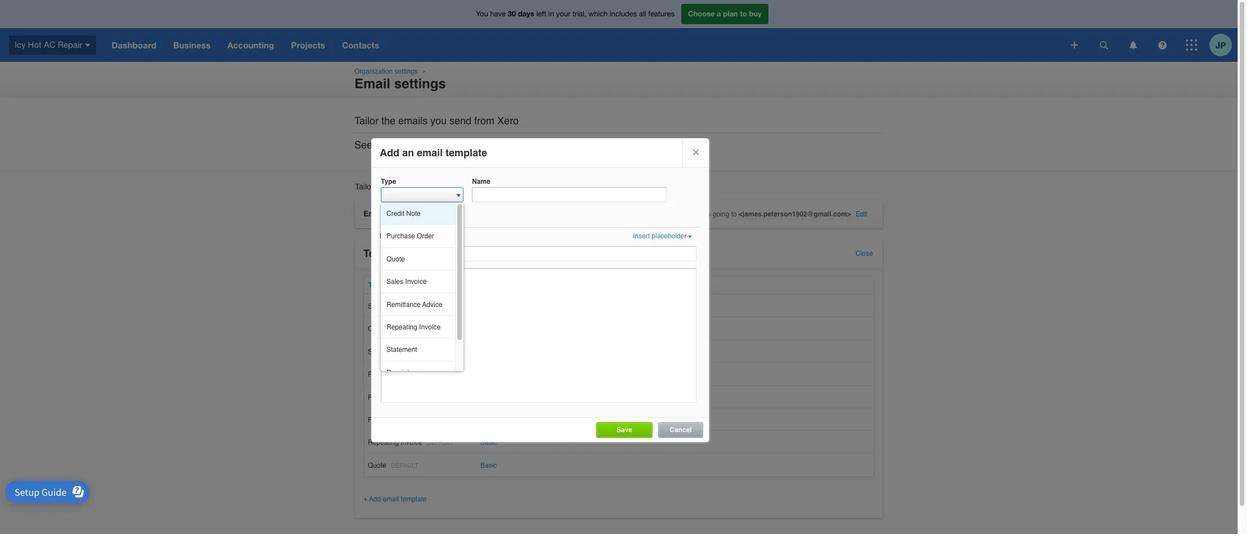 Task type: locate. For each thing, give the bounding box(es) containing it.
1 horizontal spatial are
[[549, 210, 559, 218]]

article
[[415, 139, 442, 151]]

default
[[381, 221, 402, 229]]

to
[[740, 9, 747, 18], [445, 139, 453, 151], [503, 139, 511, 151], [731, 210, 737, 218]]

basic for order
[[481, 416, 497, 424]]

2 are from the left
[[549, 210, 559, 218]]

1 horizontal spatial from
[[474, 115, 495, 127]]

the right using at left
[[594, 210, 603, 218]]

1 vertical spatial tailor
[[355, 182, 374, 191]]

1 horizontal spatial quote
[[387, 255, 405, 263]]

sales right type link
[[387, 278, 403, 286]]

credit up default
[[387, 210, 405, 218]]

0 vertical spatial email
[[417, 147, 443, 159]]

with replies going to <james.peterson1902@gmail.com>
[[675, 210, 851, 218]]

order
[[417, 233, 434, 240], [398, 416, 416, 424]]

email
[[417, 147, 443, 159], [383, 496, 399, 504]]

sent
[[414, 182, 429, 191], [561, 210, 574, 218]]

in for the
[[504, 210, 509, 218]]

you have 30 days left in your trial, which includes all features
[[476, 9, 675, 18]]

0 horizontal spatial are
[[459, 210, 469, 218]]

settings for email settings
[[394, 76, 446, 92]]

add left an on the left top of page
[[380, 147, 400, 159]]

type link
[[369, 281, 384, 289]]

default inside credit note default
[[407, 326, 434, 333]]

0 horizontal spatial credit
[[368, 325, 386, 333]]

1 horizontal spatial credit
[[387, 210, 405, 218]]

to left buy
[[740, 9, 747, 18]]

1 vertical spatial you
[[446, 210, 457, 218]]

receipt down remittance default
[[368, 394, 393, 402]]

sales for sales invoice
[[387, 278, 403, 286]]

0 vertical spatial sent
[[414, 182, 429, 191]]

are down name text box
[[549, 210, 559, 218]]

0 vertical spatial email
[[354, 76, 391, 92]]

email down organization
[[354, 76, 391, 92]]

plan
[[723, 9, 738, 18]]

Type text field
[[381, 188, 454, 203]]

order for purchase order
[[417, 233, 434, 240]]

organization
[[464, 182, 507, 191]]

sales down type link
[[368, 303, 385, 311]]

0 horizontal spatial email
[[383, 496, 399, 504]]

settings down organization settings
[[394, 76, 446, 92]]

invoice down purchase order default
[[401, 439, 422, 447]]

close
[[856, 250, 873, 258]]

template
[[446, 147, 487, 159], [401, 496, 427, 504]]

sales invoice
[[387, 278, 427, 286]]

email right an on the left top of page
[[417, 147, 443, 159]]

save
[[617, 427, 632, 434]]

2 horizontal spatial svg image
[[1186, 39, 1197, 51]]

insert placeholder button
[[633, 232, 692, 240]]

purchase order
[[387, 233, 434, 240]]

repeating up quote default
[[368, 439, 399, 447]]

1 vertical spatial from
[[431, 182, 447, 191]]

statement
[[387, 346, 417, 354], [368, 348, 399, 356]]

1 basic link from the top
[[481, 416, 497, 424]]

0 vertical spatial you
[[430, 115, 447, 127]]

0 vertical spatial emails
[[398, 115, 428, 127]]

1 horizontal spatial template
[[446, 147, 487, 159]]

tailor up 'see' in the top left of the page
[[354, 115, 379, 127]]

0 horizontal spatial sent
[[414, 182, 429, 191]]

emails for sent
[[389, 182, 412, 191]]

2 basic from the top
[[481, 439, 497, 447]]

invoice
[[405, 278, 427, 286], [387, 303, 408, 311], [419, 324, 441, 331], [401, 439, 422, 447]]

emails
[[398, 115, 428, 127], [389, 182, 412, 191], [528, 210, 547, 218]]

invoice for sales invoice default
[[387, 303, 408, 311]]

1 vertical spatial sent
[[561, 210, 574, 218]]

basic link
[[481, 416, 497, 424], [481, 439, 497, 447], [481, 462, 497, 470]]

remittance down sales invoice at left
[[387, 301, 421, 309]]

tailor for tailor the emails you send from xero
[[354, 115, 379, 127]]

default up repeating invoice default
[[420, 417, 448, 424]]

1 vertical spatial sales
[[368, 303, 385, 311]]

0 vertical spatial quote
[[387, 255, 405, 263]]

order up repeating invoice default
[[398, 416, 416, 424]]

0 horizontal spatial svg image
[[85, 44, 91, 47]]

0 horizontal spatial order
[[398, 416, 416, 424]]

purchase for purchase order default
[[368, 416, 397, 424]]

purchase down default
[[387, 233, 415, 240]]

all
[[639, 10, 646, 18]]

svg image
[[1130, 41, 1137, 49], [1158, 41, 1167, 49], [1071, 42, 1078, 48]]

email right +
[[383, 496, 399, 504]]

note down the type text field at top left
[[406, 210, 421, 218]]

settings up email settings
[[395, 68, 418, 75]]

invoice for repeating invoice default
[[401, 439, 422, 447]]

1 horizontal spatial sales
[[387, 278, 403, 286]]

purchase
[[387, 233, 415, 240], [368, 416, 397, 424]]

repeating for repeating invoice default
[[368, 439, 399, 447]]

see our help article to learn how to control the display name and reply address
[[354, 139, 707, 151]]

email address
[[363, 209, 417, 218]]

None text field
[[381, 246, 697, 262], [381, 268, 697, 403], [381, 246, 697, 262], [381, 268, 697, 403]]

emails right user,
[[528, 210, 547, 218]]

choose
[[688, 9, 715, 18]]

send
[[450, 115, 472, 127]]

1 horizontal spatial in
[[549, 10, 554, 18]]

add an email template
[[380, 147, 487, 159]]

0 vertical spatial add
[[380, 147, 400, 159]]

basic for default
[[481, 462, 497, 470]]

includes
[[610, 10, 637, 18]]

tailor the emails you send from xero
[[354, 115, 519, 127]]

the right control on the left top of the page
[[547, 139, 561, 151]]

credit for credit note default
[[368, 325, 386, 333]]

name left and
[[598, 139, 624, 151]]

statement default
[[368, 348, 431, 356]]

1 vertical spatial order
[[398, 416, 416, 424]]

tailor up the 'email address'
[[355, 182, 374, 191]]

control
[[514, 139, 544, 151]]

1 vertical spatial template
[[401, 496, 427, 504]]

you
[[430, 115, 447, 127], [446, 210, 457, 218]]

from left xero
[[474, 115, 495, 127]]

0 horizontal spatial in
[[504, 210, 509, 218]]

repeating down sales invoice default
[[387, 324, 417, 331]]

invoice up "remittance advice"
[[405, 278, 427, 286]]

1 are from the left
[[459, 210, 469, 218]]

invoice up credit note default at left bottom
[[387, 303, 408, 311]]

2 vertical spatial basic
[[481, 462, 497, 470]]

invoice down advice
[[419, 324, 441, 331]]

remittance for remittance default
[[368, 371, 402, 379]]

emails up credit note
[[389, 182, 412, 191]]

choose a plan to buy
[[688, 9, 762, 18]]

emails up help article link
[[398, 115, 428, 127]]

order right message at left top
[[417, 233, 434, 240]]

3 basic link from the top
[[481, 462, 497, 470]]

1 horizontal spatial order
[[417, 233, 434, 240]]

icy hot ac repair button
[[0, 28, 103, 62]]

basic
[[481, 416, 497, 424], [481, 439, 497, 447], [481, 462, 497, 470]]

1 vertical spatial name
[[605, 210, 622, 218]]

add
[[380, 147, 400, 159], [369, 496, 381, 504]]

purchase for purchase order
[[387, 233, 415, 240]]

in right left
[[549, 10, 554, 18]]

1 vertical spatial basic link
[[481, 439, 497, 447]]

statement for statement
[[387, 346, 417, 354]]

default down repeating invoice default
[[391, 462, 418, 470]]

remittance
[[387, 301, 421, 309], [368, 371, 402, 379]]

address
[[671, 139, 707, 151], [387, 209, 417, 218]]

<james.peterson1902@gmail.com>
[[739, 210, 851, 218]]

1 vertical spatial remittance
[[368, 371, 402, 379]]

using
[[576, 210, 592, 218]]

0 horizontal spatial address
[[387, 209, 417, 218]]

1 basic from the top
[[481, 416, 497, 424]]

default inside purchase order default
[[420, 417, 448, 424]]

0 horizontal spatial quote
[[368, 462, 386, 470]]

quote
[[387, 255, 405, 263], [368, 462, 386, 470]]

svg image
[[1186, 39, 1197, 51], [1100, 41, 1108, 49], [85, 44, 91, 47]]

organization
[[354, 68, 393, 75]]

1 vertical spatial type
[[369, 281, 384, 289]]

you right as
[[446, 210, 457, 218]]

from left this at the top left of the page
[[431, 182, 447, 191]]

0 horizontal spatial from
[[431, 182, 447, 191]]

0 vertical spatial credit
[[387, 210, 405, 218]]

1 vertical spatial repeating
[[368, 439, 399, 447]]

1 vertical spatial quote
[[368, 462, 386, 470]]

0 vertical spatial tailor
[[354, 115, 379, 127]]

2 vertical spatial basic link
[[481, 462, 497, 470]]

2 basic link from the top
[[481, 439, 497, 447]]

address up default
[[387, 209, 417, 218]]

jp
[[1216, 40, 1226, 50]]

1 vertical spatial emails
[[389, 182, 412, 191]]

0 vertical spatial address
[[671, 139, 707, 151]]

address right reply
[[671, 139, 707, 151]]

1 vertical spatial purchase
[[368, 416, 397, 424]]

note up statement default
[[388, 325, 402, 333]]

placeholder
[[652, 232, 687, 240]]

0 vertical spatial basic
[[481, 416, 497, 424]]

are
[[459, 210, 469, 218], [549, 210, 559, 218]]

0 vertical spatial note
[[406, 210, 421, 218]]

add right +
[[369, 496, 381, 504]]

template for add an email template
[[446, 147, 487, 159]]

1 vertical spatial credit
[[368, 325, 386, 333]]

name right using at left
[[605, 210, 622, 218]]

basic link for order
[[481, 416, 497, 424]]

basic link for default
[[481, 462, 497, 470]]

0 horizontal spatial template
[[401, 496, 427, 504]]

1 vertical spatial settings
[[394, 76, 446, 92]]

repeating for repeating invoice
[[387, 324, 417, 331]]

0 vertical spatial in
[[549, 10, 554, 18]]

default up repeating invoice
[[413, 303, 440, 311]]

1 horizontal spatial note
[[406, 210, 421, 218]]

save button
[[617, 427, 632, 434]]

email up default
[[363, 209, 385, 218]]

type
[[381, 178, 396, 186], [369, 281, 384, 289]]

type up the type text field at top left
[[381, 178, 396, 186]]

receipt
[[387, 369, 409, 377], [368, 394, 393, 402]]

1 vertical spatial note
[[388, 325, 402, 333]]

in inside the you have 30 days left in your trial, which includes all features
[[549, 10, 554, 18]]

1 vertical spatial email
[[363, 209, 385, 218]]

1 vertical spatial in
[[504, 210, 509, 218]]

0 vertical spatial order
[[417, 233, 434, 240]]

in
[[549, 10, 554, 18], [504, 210, 509, 218]]

settings for organization settings
[[395, 68, 418, 75]]

quote down message at left top
[[387, 255, 405, 263]]

Default button
[[381, 210, 391, 221]]

are right as
[[459, 210, 469, 218]]

the left logged
[[471, 210, 480, 218]]

sent up credit note
[[414, 182, 429, 191]]

1 horizontal spatial email
[[417, 147, 443, 159]]

3 basic from the top
[[481, 462, 497, 470]]

to right how
[[503, 139, 511, 151]]

0 vertical spatial basic link
[[481, 416, 497, 424]]

0 vertical spatial template
[[446, 147, 487, 159]]

receipt down statement default
[[387, 369, 409, 377]]

type left sales invoice at left
[[369, 281, 384, 289]]

credit
[[387, 210, 405, 218], [368, 325, 386, 333]]

credit up statement default
[[368, 325, 386, 333]]

replies
[[691, 210, 711, 218]]

1 horizontal spatial sent
[[561, 210, 574, 218]]

quote for quote default
[[368, 462, 386, 470]]

template down quote default
[[401, 496, 427, 504]]

navigation inside 'jp' banner
[[103, 28, 1063, 62]]

settings
[[395, 68, 418, 75], [394, 76, 446, 92]]

default down purchase order default
[[427, 440, 454, 447]]

the
[[382, 115, 396, 127], [547, 139, 561, 151], [376, 182, 387, 191], [471, 210, 480, 218], [594, 210, 603, 218]]

default down statement default
[[407, 371, 434, 379]]

in left user,
[[504, 210, 509, 218]]

Name text field
[[472, 188, 667, 203]]

0 vertical spatial type
[[381, 178, 396, 186]]

from
[[474, 115, 495, 127], [431, 182, 447, 191]]

purchase up repeating invoice default
[[368, 416, 397, 424]]

you left send
[[430, 115, 447, 127]]

1 vertical spatial basic
[[481, 439, 497, 447]]

template up name
[[446, 147, 487, 159]]

0 vertical spatial settings
[[395, 68, 418, 75]]

note for credit note
[[406, 210, 421, 218]]

navigation
[[103, 28, 1063, 62]]

0 vertical spatial remittance
[[387, 301, 421, 309]]

sales
[[387, 278, 403, 286], [368, 303, 385, 311]]

+ add email template button
[[363, 496, 427, 504]]

0 horizontal spatial note
[[388, 325, 402, 333]]

buy
[[749, 9, 762, 18]]

default down "remittance advice"
[[407, 326, 434, 333]]

remittance down statement default
[[368, 371, 402, 379]]

0 vertical spatial from
[[474, 115, 495, 127]]

credit note
[[387, 210, 421, 218]]

default down repeating invoice
[[403, 349, 431, 356]]

0 vertical spatial purchase
[[387, 233, 415, 240]]

quote up + add email template button
[[368, 462, 386, 470]]

sent left using at left
[[561, 210, 574, 218]]

ac
[[44, 40, 55, 49]]

a
[[717, 9, 721, 18]]

0 vertical spatial repeating
[[387, 324, 417, 331]]

0 horizontal spatial sales
[[368, 303, 385, 311]]

and
[[626, 139, 643, 151]]

insert
[[633, 232, 650, 240]]

1 vertical spatial receipt
[[368, 394, 393, 402]]

1 vertical spatial email
[[383, 496, 399, 504]]

basic link for invoice
[[481, 439, 497, 447]]

close button
[[856, 250, 873, 258]]

0 vertical spatial sales
[[387, 278, 403, 286]]

svg image inside 'icy hot ac repair' "popup button"
[[85, 44, 91, 47]]



Task type: vqa. For each thing, say whether or not it's contained in the screenshot.
the Due date on the left top of page
no



Task type: describe. For each thing, give the bounding box(es) containing it.
default inside quote default
[[391, 462, 418, 470]]

1 vertical spatial add
[[369, 496, 381, 504]]

default inside sales invoice default
[[413, 303, 440, 311]]

help article link
[[393, 139, 442, 151]]

remittance default
[[368, 371, 434, 379]]

1 horizontal spatial address
[[671, 139, 707, 151]]

icy
[[15, 40, 26, 49]]

edit button
[[856, 210, 867, 218]]

templates
[[363, 248, 413, 259]]

an
[[402, 147, 414, 159]]

repair
[[58, 40, 82, 49]]

quote default
[[368, 462, 418, 470]]

to inside 'jp' banner
[[740, 9, 747, 18]]

xero
[[497, 115, 519, 127]]

invoice for sales invoice
[[405, 278, 427, 286]]

sales invoice default
[[368, 303, 440, 311]]

email settings
[[354, 76, 446, 92]]

statement for statement default
[[368, 348, 399, 356]]

your
[[556, 10, 571, 18]]

note for credit note default
[[388, 325, 402, 333]]

2 vertical spatial emails
[[528, 210, 547, 218]]

sales for sales invoice default
[[368, 303, 385, 311]]

jp banner
[[0, 0, 1238, 62]]

as you are the logged in user, emails are sent using the name
[[437, 210, 624, 218]]

reply
[[646, 139, 668, 151]]

default inside repeating invoice default
[[427, 440, 454, 447]]

order for purchase order default
[[398, 416, 416, 424]]

icy hot ac repair
[[15, 40, 82, 49]]

days
[[518, 9, 534, 18]]

quote for quote
[[387, 255, 405, 263]]

to right going
[[731, 210, 737, 218]]

credit note default
[[368, 325, 434, 333]]

in for days
[[549, 10, 554, 18]]

1 horizontal spatial svg image
[[1100, 41, 1108, 49]]

cancel button
[[670, 427, 692, 434]]

0 vertical spatial receipt
[[387, 369, 409, 377]]

insert placeholder
[[633, 232, 687, 240]]

email for email address
[[363, 209, 385, 218]]

how
[[481, 139, 500, 151]]

+ add email template
[[363, 496, 427, 504]]

email for add
[[383, 496, 399, 504]]

email for an
[[417, 147, 443, 159]]

remittance for remittance advice
[[387, 301, 421, 309]]

organization settings link
[[354, 68, 418, 75]]

this
[[449, 182, 461, 191]]

default inside statement default
[[403, 349, 431, 356]]

1 vertical spatial address
[[387, 209, 417, 218]]

purchase order default
[[368, 416, 448, 424]]

repeating invoice default
[[368, 439, 454, 447]]

0 vertical spatial name
[[598, 139, 624, 151]]

the up the 'email address'
[[376, 182, 387, 191]]

name
[[472, 178, 490, 186]]

to left the learn
[[445, 139, 453, 151]]

template for + add email template
[[401, 496, 427, 504]]

cancel
[[670, 427, 692, 434]]

the up our
[[382, 115, 396, 127]]

trial,
[[573, 10, 587, 18]]

you
[[476, 10, 488, 18]]

1 horizontal spatial svg image
[[1130, 41, 1137, 49]]

0 horizontal spatial svg image
[[1071, 42, 1078, 48]]

repeating invoice
[[387, 324, 441, 331]]

jp button
[[1210, 28, 1238, 62]]

default inside remittance default
[[407, 371, 434, 379]]

help
[[393, 139, 412, 151]]

credit for credit note
[[387, 210, 405, 218]]

organization settings
[[354, 68, 418, 75]]

basic for invoice
[[481, 439, 497, 447]]

learn
[[456, 139, 478, 151]]

edit
[[856, 210, 867, 218]]

have
[[490, 10, 506, 18]]

email for email settings
[[354, 76, 391, 92]]

message
[[380, 232, 408, 240]]

left
[[536, 10, 547, 18]]

our
[[375, 139, 390, 151]]

tailor for tailor the emails sent from this organization
[[355, 182, 374, 191]]

features
[[648, 10, 675, 18]]

with
[[677, 210, 689, 218]]

going
[[713, 210, 729, 218]]

+
[[363, 496, 367, 504]]

advice
[[422, 301, 442, 309]]

invoice for repeating invoice
[[419, 324, 441, 331]]

remittance advice
[[387, 301, 442, 309]]

30
[[508, 9, 516, 18]]

hot
[[28, 40, 42, 49]]

user,
[[511, 210, 526, 218]]

2 horizontal spatial svg image
[[1158, 41, 1167, 49]]

which
[[589, 10, 608, 18]]

emails for you
[[398, 115, 428, 127]]

as
[[437, 210, 445, 218]]

logged
[[482, 210, 502, 218]]

display
[[564, 139, 595, 151]]

tailor the emails sent from this organization
[[355, 182, 507, 191]]

see
[[354, 139, 373, 151]]



